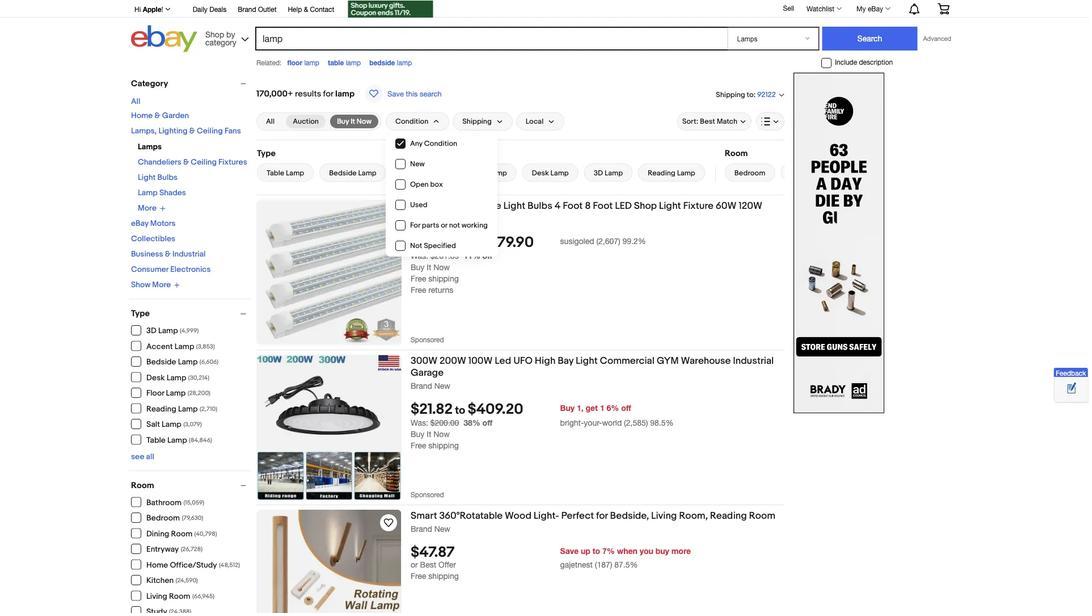 Task type: locate. For each thing, give the bounding box(es) containing it.
0 vertical spatial best
[[701, 117, 716, 126]]

lamp right floor
[[305, 58, 320, 66]]

ceiling for fixtures
[[191, 158, 217, 167]]

room inside smart 360°rotatable wood light- perfect for bedside, living room, reading room brand new
[[750, 510, 776, 522]]

to inside the $21.82 to $409.20
[[455, 404, 466, 417]]

save inside button
[[388, 89, 404, 98]]

lamp up 'table lamp (84,846)'
[[162, 420, 182, 429]]

shipping inside shipping to : 92122
[[716, 90, 746, 99]]

0 vertical spatial for
[[323, 89, 334, 99]]

auction
[[293, 117, 319, 126]]

lamp for floor lamp (28,200)
[[166, 389, 186, 398]]

None submit
[[823, 27, 918, 51]]

hi apple !
[[135, 5, 163, 13]]

consumer electronics link
[[131, 265, 211, 274]]

1 vertical spatial desk
[[146, 373, 165, 383]]

home up lamps,
[[131, 111, 153, 121]]

or left offer
[[411, 560, 418, 569]]

accent up tube
[[463, 169, 487, 177]]

1 foot from the left
[[563, 200, 583, 212]]

1 horizontal spatial living
[[652, 510, 677, 522]]

& right help
[[304, 5, 308, 13]]

2 horizontal spatial to
[[747, 90, 754, 99]]

1 horizontal spatial to
[[593, 546, 601, 556]]

new link
[[386, 154, 497, 174]]

watch smart 360°rotatable wood light- perfect for bedside, living room, reading room image
[[382, 516, 396, 530]]

2 horizontal spatial reading
[[711, 510, 747, 522]]

to up 38%
[[455, 404, 466, 417]]

0 horizontal spatial all link
[[131, 97, 140, 106]]

shipping inside bright-your-world (2,585) 98.5% buy it now free shipping
[[429, 441, 459, 450]]

bulbs inside lamps chandeliers & ceiling fixtures light bulbs lamp shades
[[158, 173, 178, 182]]

floor
[[402, 169, 418, 177], [146, 389, 164, 398]]

led right 8ft
[[461, 200, 478, 212]]

bedside up desk lamp (30,214)
[[146, 357, 176, 367]]

1 horizontal spatial led
[[615, 200, 632, 212]]

lamp down desk lamp (30,214)
[[166, 389, 186, 398]]

save left this
[[388, 89, 404, 98]]

t8 4ft 8ft led tube light bulbs 4 foot 8 foot led shop light fixture 60w 120w link
[[411, 200, 785, 214]]

1 horizontal spatial foot
[[593, 200, 613, 212]]

free down $21.82
[[411, 441, 427, 450]]

lamp right the table
[[346, 58, 361, 66]]

lamp for floor lamp
[[420, 169, 438, 177]]

bedside lamp link
[[320, 163, 386, 182]]

0 vertical spatial 3d
[[594, 169, 603, 177]]

0 vertical spatial bulbs
[[158, 173, 178, 182]]

new inside 300w 200w 100w led ufo high bay light commercial gym warehouse industrial garage brand new
[[435, 381, 451, 390]]

shop left by
[[205, 30, 224, 39]]

ebay
[[868, 5, 884, 12], [131, 219, 149, 228]]

accent for accent lamp
[[463, 169, 487, 177]]

best inside save up to 7% when you buy more or best offer
[[420, 560, 437, 569]]

1 vertical spatial was:
[[411, 418, 428, 427]]

3d up accent lamp (3,853) at bottom
[[146, 326, 157, 336]]

or inside save up to 7% when you buy more or best offer
[[411, 560, 418, 569]]

brand down garage
[[411, 381, 432, 390]]

desk lamp link
[[523, 163, 579, 182]]

for right perfect
[[597, 510, 608, 522]]

shipping down offer
[[429, 571, 459, 581]]

lamp up the (3,079)
[[178, 404, 198, 414]]

1 vertical spatial accent
[[146, 342, 173, 351]]

table inside 'table lamp' link
[[267, 169, 284, 177]]

1 horizontal spatial shop
[[634, 200, 657, 212]]

0 vertical spatial now
[[357, 117, 372, 126]]

0 vertical spatial living
[[652, 510, 677, 522]]

help
[[288, 5, 302, 13]]

was: inside buy 1, get 1 6% off was: $200.00 38% off
[[411, 418, 428, 427]]

for
[[323, 89, 334, 99], [597, 510, 608, 522]]

shipping inside dropdown button
[[463, 117, 492, 126]]

0 vertical spatial ceiling
[[197, 126, 223, 136]]

save inside save up to 7% when you buy more or best offer
[[561, 546, 579, 556]]

brand inside 300w 200w 100w led ufo high bay light commercial gym warehouse industrial garage brand new
[[411, 381, 432, 390]]

1,
[[577, 403, 584, 412]]

1 vertical spatial ebay
[[131, 219, 149, 228]]

0 vertical spatial condition
[[396, 117, 429, 126]]

all down 170,000
[[266, 117, 275, 126]]

1
[[600, 403, 605, 412]]

ceiling left fans
[[197, 126, 223, 136]]

1 horizontal spatial bulbs
[[528, 200, 553, 212]]

buy inside bright-your-world (2,585) 98.5% buy it now free shipping
[[411, 429, 425, 439]]

foot right 8
[[593, 200, 613, 212]]

170,000
[[257, 89, 288, 99]]

lamp up accent lamp (3,853) at bottom
[[158, 326, 178, 336]]

t8
[[411, 200, 422, 212]]

1 free from the top
[[411, 274, 427, 283]]

shop up 99.2%
[[634, 200, 657, 212]]

table for table lamp (84,846)
[[146, 435, 166, 445]]

120w
[[739, 200, 763, 212]]

0 vertical spatial industrial
[[173, 249, 206, 259]]

save this search
[[388, 89, 442, 98]]

3 shipping from the top
[[429, 571, 459, 581]]

living inside smart 360°rotatable wood light- perfect for bedside, living room, reading room brand new
[[652, 510, 677, 522]]

to left the 92122
[[747, 90, 754, 99]]

1 vertical spatial shop
[[634, 200, 657, 212]]

0 horizontal spatial all
[[131, 97, 140, 106]]

0 vertical spatial off
[[483, 251, 493, 260]]

1 vertical spatial condition
[[424, 139, 458, 148]]

0 vertical spatial table
[[267, 169, 284, 177]]

0 horizontal spatial shipping
[[463, 117, 492, 126]]

open box
[[410, 180, 443, 189]]

buy right auction
[[337, 117, 349, 126]]

1 vertical spatial table
[[146, 435, 166, 445]]

1 vertical spatial industrial
[[734, 355, 774, 367]]

0 vertical spatial type
[[257, 148, 276, 158]]

shop by category banner
[[128, 0, 959, 55]]

0 horizontal spatial or
[[411, 560, 418, 569]]

0 vertical spatial bedroom
[[735, 169, 766, 177]]

lamp inside lamps chandeliers & ceiling fixtures light bulbs lamp shades
[[138, 188, 158, 198]]

room
[[725, 148, 748, 158], [131, 480, 154, 490], [750, 510, 776, 522], [171, 529, 193, 539], [169, 591, 191, 601]]

shop by category button
[[200, 25, 251, 50]]

free left returns
[[411, 285, 427, 294]]

0 horizontal spatial bulbs
[[158, 173, 178, 182]]

free down $47.87
[[411, 571, 427, 581]]

all for auction
[[266, 117, 275, 126]]

room button
[[131, 480, 251, 490]]

now inside text box
[[357, 117, 372, 126]]

reading lamp
[[648, 169, 696, 177]]

3 free from the top
[[411, 441, 427, 450]]

commercial
[[600, 355, 655, 367]]

dining room (40,798)
[[146, 529, 217, 539]]

desk down local dropdown button
[[532, 169, 549, 177]]

all down category
[[131, 97, 140, 106]]

1 vertical spatial home
[[146, 560, 168, 570]]

my
[[857, 5, 867, 12]]

light right bay
[[576, 355, 598, 367]]

floor for floor lamp (28,200)
[[146, 389, 164, 398]]

living
[[652, 510, 677, 522], [146, 591, 167, 601]]

hi
[[135, 5, 141, 13]]

main content
[[257, 73, 842, 613]]

light right tube
[[504, 200, 526, 212]]

0 horizontal spatial living
[[146, 591, 167, 601]]

1 vertical spatial to
[[455, 404, 466, 417]]

0 horizontal spatial desk
[[146, 373, 165, 383]]

1 vertical spatial more
[[152, 280, 171, 290]]

contact
[[310, 5, 334, 13]]

or left not
[[441, 221, 448, 230]]

listing options selector. list view selected. image
[[762, 117, 780, 126]]

bulbs left 4
[[528, 200, 553, 212]]

now down save this search button
[[357, 117, 372, 126]]

lamp for accent lamp
[[489, 169, 507, 177]]

save for this
[[388, 89, 404, 98]]

& inside lamps chandeliers & ceiling fixtures light bulbs lamp shades
[[183, 158, 189, 167]]

floor up open
[[402, 169, 418, 177]]

reading right room,
[[711, 510, 747, 522]]

shipping
[[716, 90, 746, 99], [463, 117, 492, 126]]

lamp down accent lamp (3,853) at bottom
[[178, 357, 198, 367]]

0 horizontal spatial shop
[[205, 30, 224, 39]]

7%
[[603, 546, 615, 556]]

reading for reading lamp (2,710)
[[146, 404, 176, 414]]

advertisement region
[[794, 73, 885, 413]]

ceiling inside lamps chandeliers & ceiling fixtures light bulbs lamp shades
[[191, 158, 217, 167]]

0 vertical spatial ebay
[[868, 5, 884, 12]]

lamp for reading lamp
[[678, 169, 696, 177]]

to inside shipping to : 92122
[[747, 90, 754, 99]]

lamp up open box
[[420, 169, 438, 177]]

0 vertical spatial floor
[[402, 169, 418, 177]]

1 vertical spatial for
[[597, 510, 608, 522]]

table lamp (84,846)
[[146, 435, 212, 445]]

!
[[162, 5, 163, 13]]

0 horizontal spatial to
[[455, 404, 466, 417]]

1 horizontal spatial for
[[597, 510, 608, 522]]

all link down 170,000
[[259, 115, 282, 128]]

1 vertical spatial best
[[420, 560, 437, 569]]

1 vertical spatial living
[[146, 591, 167, 601]]

it inside susigoled (2,607) 99.2% was: $201.89 11% off buy it now free shipping free returns
[[427, 262, 432, 272]]

now inside bright-your-world (2,585) 98.5% buy it now free shipping
[[434, 429, 450, 439]]

brand down t8
[[411, 214, 432, 223]]

to right up
[[593, 546, 601, 556]]

office/study
[[170, 560, 217, 570]]

lamp for bedside lamp
[[359, 169, 377, 177]]

4 free from the top
[[411, 571, 427, 581]]

light inside 300w 200w 100w led ufo high bay light commercial gym warehouse industrial garage brand new
[[576, 355, 598, 367]]

bedroom up 120w
[[735, 169, 766, 177]]

lamp up floor lamp (28,200) on the bottom left
[[167, 373, 186, 383]]

buy
[[337, 117, 349, 126], [411, 262, 425, 272], [561, 403, 575, 412], [411, 429, 425, 439]]

industrial inside ebay motors collectibles business & industrial consumer electronics
[[173, 249, 206, 259]]

off right 11%
[[483, 251, 493, 260]]

lamp up buy it now
[[335, 89, 355, 99]]

1 horizontal spatial 3d
[[594, 169, 603, 177]]

1 vertical spatial 3d
[[146, 326, 157, 336]]

1 vertical spatial ceiling
[[191, 158, 217, 167]]

0 horizontal spatial bedside
[[146, 357, 176, 367]]

lamp down auction
[[286, 169, 304, 177]]

brand left outlet
[[238, 5, 256, 13]]

shipping button
[[453, 112, 513, 131]]

shop by category
[[205, 30, 237, 47]]

0 vertical spatial bedside
[[329, 169, 357, 177]]

condition button
[[386, 112, 450, 131]]

home up 'kitchen' at left
[[146, 560, 168, 570]]

200w
[[440, 355, 466, 367]]

none submit inside the 'shop by category' banner
[[823, 27, 918, 51]]

all link for auction
[[259, 115, 282, 128]]

0 vertical spatial shipping
[[429, 274, 459, 283]]

1 vertical spatial reading
[[146, 404, 176, 414]]

any
[[410, 139, 423, 148]]

buy it now link
[[330, 115, 379, 128]]

reading up salt
[[146, 404, 176, 414]]

salt lamp (3,079)
[[146, 420, 202, 429]]

1 horizontal spatial best
[[701, 117, 716, 126]]

99.2%
[[623, 236, 646, 246]]

2 vertical spatial reading
[[711, 510, 747, 522]]

smart
[[411, 510, 437, 522]]

perfect
[[562, 510, 594, 522]]

shop inside shop by category
[[205, 30, 224, 39]]

living room (66,945)
[[146, 591, 215, 601]]

0 horizontal spatial industrial
[[173, 249, 206, 259]]

1 vertical spatial bedside
[[146, 357, 176, 367]]

desk for desk lamp (30,214)
[[146, 373, 165, 383]]

1 horizontal spatial all link
[[259, 115, 282, 128]]

condition up new link
[[424, 139, 458, 148]]

0 vertical spatial home
[[131, 111, 153, 121]]

0 vertical spatial was:
[[411, 251, 428, 260]]

& right chandeliers
[[183, 158, 189, 167]]

bulbs up shades
[[158, 173, 178, 182]]

floor for floor lamp
[[402, 169, 418, 177]]

ebay down more button
[[131, 219, 149, 228]]

daily deals
[[193, 5, 227, 13]]

$21.82 to $409.20
[[411, 401, 524, 418]]

lamp right bedside at top
[[397, 58, 412, 66]]

light down chandeliers
[[138, 173, 156, 182]]

your-
[[584, 418, 603, 427]]

floor lamp link
[[392, 163, 448, 182]]

best left offer
[[420, 560, 437, 569]]

1 horizontal spatial save
[[561, 546, 579, 556]]

category
[[131, 78, 168, 89]]

save up gajetnest
[[561, 546, 579, 556]]

1 vertical spatial bedroom
[[146, 513, 180, 523]]

shipping down $200.00
[[429, 441, 459, 450]]

2 vertical spatial now
[[434, 429, 450, 439]]

bulbs inside t8 4ft 8ft led tube light bulbs 4 foot 8 foot led shop light fixture 60w 120w brand new
[[528, 200, 553, 212]]

1 vertical spatial now
[[434, 262, 450, 272]]

lamp up 4
[[551, 169, 569, 177]]

0 vertical spatial accent
[[463, 169, 487, 177]]

1 horizontal spatial shipping
[[716, 90, 746, 99]]

now down $200.00
[[434, 429, 450, 439]]

Search for anything text field
[[257, 28, 726, 49]]

accent inside main content
[[463, 169, 487, 177]]

lamp up bedside lamp (6,606) at bottom left
[[175, 342, 194, 351]]

2 was: from the top
[[411, 418, 428, 427]]

more down consumer electronics link
[[152, 280, 171, 290]]

now down $201.89
[[434, 262, 450, 272]]

led right 8
[[615, 200, 632, 212]]

lamp for table lamp (84,846)
[[167, 435, 187, 445]]

foot left 8
[[563, 200, 583, 212]]

accent down '3d lamp (4,999)'
[[146, 342, 173, 351]]

1 vertical spatial floor
[[146, 389, 164, 398]]

lamp for accent lamp (3,853)
[[175, 342, 194, 351]]

1 vertical spatial shipping
[[463, 117, 492, 126]]

lamp
[[305, 58, 320, 66], [346, 58, 361, 66], [397, 58, 412, 66], [335, 89, 355, 99]]

floor down desk lamp (30,214)
[[146, 389, 164, 398]]

1 horizontal spatial reading
[[648, 169, 676, 177]]

my ebay link
[[851, 2, 896, 15]]

living left room,
[[652, 510, 677, 522]]

floor inside floor lamp link
[[402, 169, 418, 177]]

include description
[[836, 58, 894, 66]]

0 vertical spatial shop
[[205, 30, 224, 39]]

lamp left floor lamp
[[359, 169, 377, 177]]

2 vertical spatial to
[[593, 546, 601, 556]]

susigoled
[[561, 236, 595, 246]]

lamp shades link
[[138, 188, 186, 198]]

360°rotatable
[[440, 510, 503, 522]]

fixture
[[684, 200, 714, 212]]

chandeliers
[[138, 158, 182, 167]]

was: down not at the left top of the page
[[411, 251, 428, 260]]

bedside down 'buy it now selected' text box
[[329, 169, 357, 177]]

lamps
[[138, 142, 162, 152]]

bedroom down bathroom
[[146, 513, 180, 523]]

lamp for 3d lamp
[[605, 169, 623, 177]]

lamp up fixture
[[678, 169, 696, 177]]

0 vertical spatial more
[[138, 203, 157, 213]]

2 shipping from the top
[[429, 441, 459, 450]]

floor lamp (28,200)
[[146, 389, 211, 398]]

1 shipping from the top
[[429, 274, 459, 283]]

shipping inside gajetnest (187) 87.5% free shipping
[[429, 571, 459, 581]]

0 horizontal spatial floor
[[146, 389, 164, 398]]

brand inside t8 4ft 8ft led tube light bulbs 4 foot 8 foot led shop light fixture 60w 120w brand new
[[411, 214, 432, 223]]

1 vertical spatial bulbs
[[528, 200, 553, 212]]

0 horizontal spatial save
[[388, 89, 404, 98]]

lamp for table lamp
[[346, 58, 361, 66]]

wood
[[505, 510, 532, 522]]

desk lamp (30,214)
[[146, 373, 210, 383]]

& inside ebay motors collectibles business & industrial consumer electronics
[[165, 249, 171, 259]]

not specified link
[[386, 236, 497, 256]]

smart 360°rotatable wood light- perfect for bedside, living room, reading room image
[[257, 510, 401, 613]]

led
[[461, 200, 478, 212], [615, 200, 632, 212]]

1 vertical spatial or
[[411, 560, 418, 569]]

1 horizontal spatial bedroom
[[735, 169, 766, 177]]

bright-your-world (2,585) 98.5% buy it now free shipping
[[411, 418, 674, 450]]

1 horizontal spatial ebay
[[868, 5, 884, 12]]

my ebay
[[857, 5, 884, 12]]

1 horizontal spatial table
[[267, 169, 284, 177]]

(66,945)
[[192, 593, 215, 600]]

home for home office/study (48,512)
[[146, 560, 168, 570]]

business
[[131, 249, 163, 259]]

170,000 + results for lamp
[[257, 89, 355, 99]]

0 vertical spatial all link
[[131, 97, 140, 106]]

8ft
[[443, 200, 458, 212]]

0 horizontal spatial table
[[146, 435, 166, 445]]

& right lighting
[[189, 126, 195, 136]]

world
[[603, 418, 622, 427]]

free down not at the left top of the page
[[411, 274, 427, 283]]

watchlist link
[[801, 2, 848, 15]]

bulbs for 4
[[528, 200, 553, 212]]

reading right 3d lamp
[[648, 169, 676, 177]]

smart 360°rotatable wood light- perfect for bedside, living room, reading room heading
[[411, 510, 776, 522]]

best right sort:
[[701, 117, 716, 126]]

ceiling left fixtures
[[191, 158, 217, 167]]

shop
[[205, 30, 224, 39], [634, 200, 657, 212]]

collectibles link
[[131, 234, 175, 244]]

lamp down 'salt lamp (3,079)' on the bottom of the page
[[167, 435, 187, 445]]

buy left 1,
[[561, 403, 575, 412]]

1 vertical spatial shipping
[[429, 441, 459, 450]]

new inside smart 360°rotatable wood light- perfect for bedside, living room, reading room brand new
[[435, 524, 451, 533]]

0 vertical spatial it
[[351, 117, 355, 126]]

more up ebay motors link on the top
[[138, 203, 157, 213]]

1 vertical spatial it
[[427, 262, 432, 272]]

ebay right my
[[868, 5, 884, 12]]

advanced link
[[918, 27, 958, 50]]

bedside inside bedside lamp link
[[329, 169, 357, 177]]

0 vertical spatial save
[[388, 89, 404, 98]]

industrial up electronics
[[173, 249, 206, 259]]

& up consumer electronics link
[[165, 249, 171, 259]]

ebay inside 'account' 'navigation'
[[868, 5, 884, 12]]

living down 'kitchen' at left
[[146, 591, 167, 601]]

3d up t8 4ft 8ft led tube light bulbs 4 foot 8 foot led shop light fixture 60w 120w link in the top of the page
[[594, 169, 603, 177]]

0 horizontal spatial type
[[131, 309, 150, 319]]

lamp up t8 4ft 8ft led tube light bulbs 4 foot 8 foot led shop light fixture 60w 120w link in the top of the page
[[605, 169, 623, 177]]

it inside text box
[[351, 117, 355, 126]]

for inside smart 360°rotatable wood light- perfect for bedside, living room, reading room brand new
[[597, 510, 608, 522]]

bedroom inside main content
[[735, 169, 766, 177]]

it inside bright-your-world (2,585) 98.5% buy it now free shipping
[[427, 429, 432, 439]]

buy inside susigoled (2,607) 99.2% was: $201.89 11% off buy it now free shipping free returns
[[411, 262, 425, 272]]

dining
[[146, 529, 169, 539]]

0 horizontal spatial led
[[461, 200, 478, 212]]

condition up any
[[396, 117, 429, 126]]

get the coupon image
[[348, 1, 433, 18]]

3d for 3d lamp
[[594, 169, 603, 177]]

used
[[410, 201, 428, 209]]

1 vertical spatial all
[[266, 117, 275, 126]]

1 horizontal spatial or
[[441, 221, 448, 230]]

brand down smart
[[411, 524, 432, 533]]

off right 6%
[[622, 403, 632, 412]]

box
[[431, 180, 443, 189]]

description
[[860, 58, 894, 66]]

shipping up "any condition" link at top left
[[463, 117, 492, 126]]

lamp up more button
[[138, 188, 158, 198]]

all link down category
[[131, 97, 140, 106]]

home & garden link
[[131, 111, 189, 121]]

type up 'table lamp' link
[[257, 148, 276, 158]]

1 horizontal spatial floor
[[402, 169, 418, 177]]

0 horizontal spatial ebay
[[131, 219, 149, 228]]

shipping left ':'
[[716, 90, 746, 99]]

daily
[[193, 5, 208, 13]]

it down $201.89
[[427, 262, 432, 272]]

1 was: from the top
[[411, 251, 428, 260]]

6%
[[607, 403, 619, 412]]

1 horizontal spatial bedside
[[329, 169, 357, 177]]

1 vertical spatial all link
[[259, 115, 282, 128]]

0 vertical spatial to
[[747, 90, 754, 99]]

lamp for reading lamp (2,710)
[[178, 404, 198, 414]]

0 vertical spatial shipping
[[716, 90, 746, 99]]

0 vertical spatial reading
[[648, 169, 676, 177]]

buy down $21.82
[[411, 429, 425, 439]]

lamp for table lamp
[[286, 169, 304, 177]]



Task type: describe. For each thing, give the bounding box(es) containing it.
home office/study (48,512)
[[146, 560, 240, 570]]

sell link
[[778, 4, 800, 12]]

$200.00
[[431, 418, 459, 427]]

(2,607)
[[597, 236, 621, 246]]

ceiling for fans
[[197, 126, 223, 136]]

match
[[717, 117, 738, 126]]

room,
[[680, 510, 708, 522]]

buy
[[656, 546, 670, 556]]

this
[[406, 89, 418, 98]]

floor lamp
[[402, 169, 438, 177]]

0 vertical spatial or
[[441, 221, 448, 230]]

bedroom for bedroom (79,630)
[[146, 513, 180, 523]]

smart 360°rotatable wood light- perfect for bedside, living room, reading room link
[[411, 510, 785, 524]]

type inside main content
[[257, 148, 276, 158]]

lamp for bedside lamp
[[397, 58, 412, 66]]

save up to 7% when you buy more or best offer
[[411, 546, 691, 569]]

help & contact link
[[288, 3, 334, 16]]

electronics
[[170, 265, 211, 274]]

business & industrial link
[[131, 249, 206, 259]]

2 led from the left
[[615, 200, 632, 212]]

(26,728)
[[181, 546, 203, 553]]

sort: best match
[[683, 117, 738, 126]]

motors
[[150, 219, 176, 228]]

lamps, lighting & ceiling fans link
[[131, 126, 241, 136]]

to for shipping to
[[747, 90, 754, 99]]

& inside 'account' 'navigation'
[[304, 5, 308, 13]]

t8 4ft 8ft led tube light bulbs 4 foot 8 foot led shop light fixture 60w 120w image
[[257, 200, 402, 345]]

all for home & garden
[[131, 97, 140, 106]]

all link for home & garden
[[131, 97, 140, 106]]

category button
[[131, 78, 251, 89]]

60w
[[716, 200, 737, 212]]

open box link
[[386, 174, 497, 195]]

ebay inside ebay motors collectibles business & industrial consumer electronics
[[131, 219, 149, 228]]

free inside gajetnest (187) 87.5% free shipping
[[411, 571, 427, 581]]

8
[[585, 200, 591, 212]]

shipping for shipping to : 92122
[[716, 90, 746, 99]]

0 horizontal spatial for
[[323, 89, 334, 99]]

98.5%
[[651, 418, 674, 427]]

light left fixture
[[660, 200, 681, 212]]

lamp for desk lamp
[[551, 169, 569, 177]]

2 foot from the left
[[593, 200, 613, 212]]

new inside t8 4ft 8ft led tube light bulbs 4 foot 8 foot led shop light fixture 60w 120w brand new
[[435, 214, 451, 223]]

Buy It Now selected text field
[[337, 116, 372, 127]]

kitchen (24,590)
[[146, 576, 198, 586]]

brand inside smart 360°rotatable wood light- perfect for bedside, living room, reading room brand new
[[411, 524, 432, 533]]

lamp for 3d lamp (4,999)
[[158, 326, 178, 336]]

entryway (26,728)
[[146, 545, 203, 554]]

table lamp
[[267, 169, 304, 177]]

table for table lamp
[[267, 169, 284, 177]]

lamps,
[[131, 126, 157, 136]]

& left garden
[[155, 111, 160, 121]]

was: inside susigoled (2,607) 99.2% was: $201.89 11% off buy it now free shipping free returns
[[411, 251, 428, 260]]

bedside
[[370, 58, 395, 66]]

11%
[[464, 251, 481, 260]]

(79,630)
[[182, 515, 203, 522]]

include
[[836, 58, 858, 66]]

now inside susigoled (2,607) 99.2% was: $201.89 11% off buy it now free shipping free returns
[[434, 262, 450, 272]]

shades
[[159, 188, 186, 198]]

high
[[535, 355, 556, 367]]

floor lamp
[[287, 58, 320, 66]]

auction link
[[286, 115, 326, 128]]

led
[[495, 355, 512, 367]]

bedside for bedside lamp
[[329, 169, 357, 177]]

save for up
[[561, 546, 579, 556]]

2 free from the top
[[411, 285, 427, 294]]

reading lamp link
[[639, 163, 705, 182]]

local
[[526, 117, 544, 126]]

buy inside buy 1, get 1 6% off was: $200.00 38% off
[[561, 403, 575, 412]]

bright-
[[561, 418, 584, 427]]

more button
[[138, 203, 166, 213]]

300w 200w 100w led ufo high bay light commercial gym warehouse industrial garage link
[[411, 355, 785, 381]]

returns
[[429, 285, 454, 294]]

3d lamp
[[594, 169, 623, 177]]

floor
[[287, 58, 303, 66]]

shop inside t8 4ft 8ft led tube light bulbs 4 foot 8 foot led shop light fixture 60w 120w brand new
[[634, 200, 657, 212]]

t8 4ft 8ft led tube light bulbs 4 foot 8 foot led shop light fixture 60w 120w heading
[[411, 200, 763, 212]]

bay
[[558, 355, 574, 367]]

bulbs for lamp
[[158, 173, 178, 182]]

home for home & garden
[[131, 111, 153, 121]]

light inside lamps chandeliers & ceiling fixtures light bulbs lamp shades
[[138, 173, 156, 182]]

$21.82
[[411, 401, 453, 418]]

reading lamp (2,710)
[[146, 404, 217, 414]]

get
[[586, 403, 598, 412]]

kitchen
[[146, 576, 174, 586]]

show more button
[[131, 280, 180, 290]]

3d for 3d lamp (4,999)
[[146, 326, 157, 336]]

brand outlet link
[[238, 3, 277, 16]]

lamp for bedside lamp (6,606)
[[178, 357, 198, 367]]

used link
[[386, 195, 497, 215]]

brand inside 'account' 'navigation'
[[238, 5, 256, 13]]

lamp for floor lamp
[[305, 58, 320, 66]]

1 led from the left
[[461, 200, 478, 212]]

lamp for desk lamp (30,214)
[[167, 373, 186, 383]]

buy 1, get 1 6% off was: $200.00 38% off
[[411, 403, 632, 427]]

off inside susigoled (2,607) 99.2% was: $201.89 11% off buy it now free shipping free returns
[[483, 251, 493, 260]]

bedside for bedside lamp (6,606)
[[146, 357, 176, 367]]

gym
[[657, 355, 679, 367]]

accent for accent lamp (3,853)
[[146, 342, 173, 351]]

gajetnest (187) 87.5% free shipping
[[411, 560, 638, 581]]

bedside,
[[610, 510, 650, 522]]

to inside save up to 7% when you buy more or best offer
[[593, 546, 601, 556]]

see
[[131, 452, 144, 461]]

open
[[410, 180, 429, 189]]

ebay motors link
[[131, 219, 176, 228]]

300w 200w 100w led ufo high bay light commercial gym warehouse industrial garage image
[[257, 355, 402, 500]]

300w
[[411, 355, 438, 367]]

1 vertical spatial type
[[131, 309, 150, 319]]

1 vertical spatial off
[[622, 403, 632, 412]]

consumer
[[131, 265, 169, 274]]

reading inside smart 360°rotatable wood light- perfect for bedside, living room, reading room brand new
[[711, 510, 747, 522]]

buy inside text box
[[337, 117, 349, 126]]

desk for desk lamp
[[532, 169, 549, 177]]

(40,798)
[[194, 530, 217, 538]]

(3,079)
[[183, 421, 202, 428]]

lamp for salt lamp (3,079)
[[162, 420, 182, 429]]

specified
[[424, 241, 456, 250]]

shipping inside susigoled (2,607) 99.2% was: $201.89 11% off buy it now free shipping free returns
[[429, 274, 459, 283]]

shipping to : 92122
[[716, 90, 777, 99]]

(2,585)
[[624, 418, 648, 427]]

$409.20
[[468, 401, 524, 418]]

tube
[[480, 200, 502, 212]]

4ft
[[424, 200, 440, 212]]

brand outlet
[[238, 5, 277, 13]]

300w 200w 100w led ufo high bay light commercial gym warehouse industrial garage heading
[[411, 355, 774, 379]]

free inside bright-your-world (2,585) 98.5% buy it now free shipping
[[411, 441, 427, 450]]

main content containing $55.97
[[257, 73, 842, 613]]

industrial inside 300w 200w 100w led ufo high bay light commercial gym warehouse industrial garage brand new
[[734, 355, 774, 367]]

best inside sort: best match dropdown button
[[701, 117, 716, 126]]

87.5%
[[615, 560, 638, 569]]

(24,590)
[[176, 577, 198, 584]]

reading for reading lamp
[[648, 169, 676, 177]]

to for $21.82
[[455, 404, 466, 417]]

gajetnest
[[561, 560, 593, 569]]

show more
[[131, 280, 171, 290]]

shipping for shipping
[[463, 117, 492, 126]]

results
[[295, 89, 321, 99]]

account navigation
[[128, 0, 959, 19]]

entryway
[[146, 545, 179, 554]]

not
[[449, 221, 460, 230]]

2 vertical spatial off
[[483, 418, 493, 427]]

(6,606)
[[200, 358, 219, 366]]

bedroom for bedroom
[[735, 169, 766, 177]]

condition inside dropdown button
[[396, 117, 429, 126]]

$55.97
[[411, 234, 457, 252]]

for parts or not working
[[410, 221, 488, 230]]

susigoled (2,607) 99.2% was: $201.89 11% off buy it now free shipping free returns
[[411, 236, 646, 294]]

your shopping cart image
[[938, 3, 951, 14]]

(2,710)
[[200, 405, 217, 413]]

+
[[288, 89, 293, 99]]

bathroom
[[146, 498, 182, 507]]

3d lamp link
[[584, 163, 633, 182]]

bedside lamp (6,606)
[[146, 357, 219, 367]]



Task type: vqa. For each thing, say whether or not it's contained in the screenshot.


